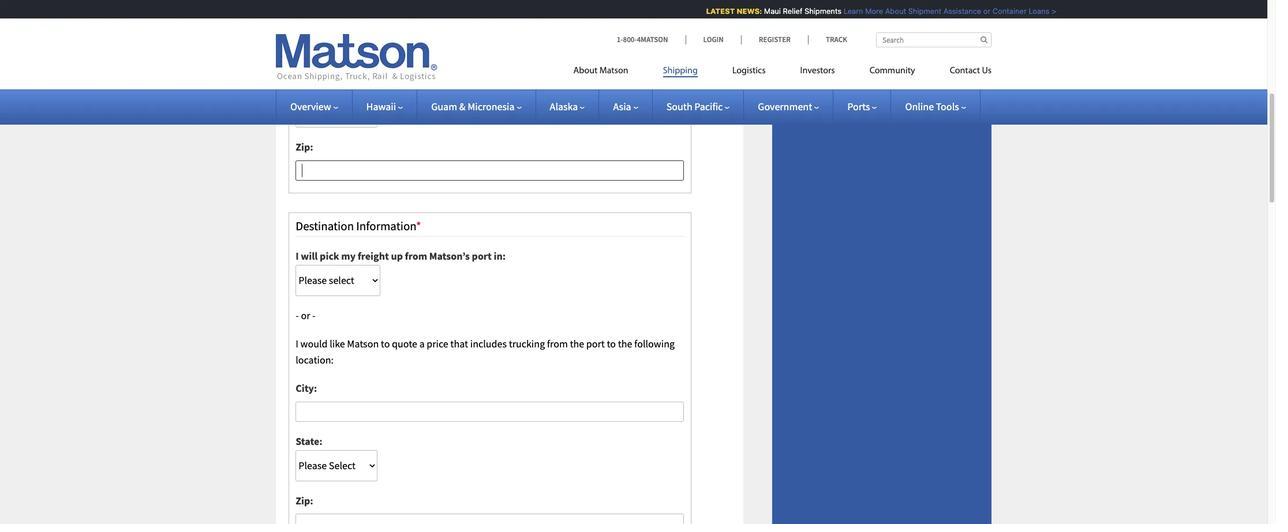 Task type: vqa. For each thing, say whether or not it's contained in the screenshot.
Customer
no



Task type: describe. For each thing, give the bounding box(es) containing it.
learn more about shipment assistance or container loans > link
[[840, 6, 1052, 16]]

pacific
[[695, 100, 723, 113]]

guam & micronesia
[[431, 100, 515, 113]]

- or -
[[296, 309, 316, 322]]

like
[[330, 337, 345, 350]]

will
[[301, 249, 318, 263]]

about inside top menu navigation
[[574, 66, 598, 76]]

alaska
[[550, 100, 578, 113]]

online tools link
[[906, 100, 967, 113]]

1-800-4matson link
[[617, 35, 686, 44]]

blue matson logo with ocean, shipping, truck, rail and logistics written beneath it. image
[[276, 34, 438, 81]]

container
[[989, 6, 1023, 16]]

government link
[[758, 100, 820, 113]]

city: for 2nd city: text box
[[296, 382, 317, 395]]

tools
[[936, 100, 960, 113]]

top menu navigation
[[574, 61, 992, 84]]

loans
[[1025, 6, 1046, 16]]

1 city: text field from the top
[[296, 48, 685, 68]]

includes
[[470, 337, 507, 350]]

south
[[667, 100, 693, 113]]

i would like matson to quote a price that includes trucking from the port to the following location:
[[296, 337, 675, 367]]

i will pick my freight up from matson's port in:
[[296, 249, 506, 263]]

shipments
[[801, 6, 838, 16]]

2 zip: text field from the top
[[296, 514, 685, 524]]

overview
[[290, 100, 331, 113]]

latest
[[702, 6, 731, 16]]

2 state: from the top
[[296, 435, 323, 448]]

ports
[[848, 100, 871, 113]]

logistics
[[733, 66, 766, 76]]

about matson link
[[574, 61, 646, 84]]

learn
[[840, 6, 859, 16]]

1 the from the left
[[570, 337, 585, 350]]

a
[[420, 337, 425, 350]]

about matson
[[574, 66, 629, 76]]

0 horizontal spatial from
[[405, 249, 427, 263]]

investors
[[801, 66, 835, 76]]

0 vertical spatial port
[[472, 249, 492, 263]]

contact us link
[[933, 61, 992, 84]]

1 - from the left
[[296, 309, 299, 322]]

community link
[[853, 61, 933, 84]]

*
[[416, 219, 421, 234]]

2 city: text field from the top
[[296, 402, 685, 422]]

contact us
[[950, 66, 992, 76]]

1 zip: text field from the top
[[296, 160, 685, 181]]

relief
[[779, 6, 798, 16]]

up
[[391, 249, 403, 263]]

destination
[[296, 219, 354, 234]]

news:
[[733, 6, 758, 16]]

1 horizontal spatial or
[[979, 6, 987, 16]]

information
[[356, 219, 416, 234]]

port inside i would like matson to quote a price that includes trucking from the port to the following location:
[[587, 337, 605, 350]]

1-
[[617, 35, 623, 44]]

1-800-4matson
[[617, 35, 668, 44]]

online
[[906, 100, 934, 113]]

in:
[[494, 249, 506, 263]]

alaska link
[[550, 100, 585, 113]]

online tools
[[906, 100, 960, 113]]

government
[[758, 100, 813, 113]]

hawaii
[[367, 100, 396, 113]]

trucking
[[509, 337, 545, 350]]

matson inside top menu navigation
[[600, 66, 629, 76]]

following
[[635, 337, 675, 350]]

track
[[826, 35, 848, 44]]

shipping
[[663, 66, 698, 76]]

matson inside i would like matson to quote a price that includes trucking from the port to the following location:
[[347, 337, 379, 350]]

i for i would like matson to quote a price that includes trucking from the port to the following location:
[[296, 337, 299, 350]]

pick
[[320, 249, 339, 263]]



Task type: locate. For each thing, give the bounding box(es) containing it.
zip: for 2nd zip: text field from the bottom of the page
[[296, 140, 313, 154]]

1 to from the left
[[381, 337, 390, 350]]

from
[[405, 249, 427, 263], [547, 337, 568, 350]]

shipment
[[904, 6, 938, 16]]

contact
[[950, 66, 981, 76]]

matson
[[600, 66, 629, 76], [347, 337, 379, 350]]

0 horizontal spatial the
[[570, 337, 585, 350]]

from inside i would like matson to quote a price that includes trucking from the port to the following location:
[[547, 337, 568, 350]]

hawaii link
[[367, 100, 403, 113]]

i left the would
[[296, 337, 299, 350]]

Zip: text field
[[296, 160, 685, 181], [296, 514, 685, 524]]

Search search field
[[877, 32, 992, 47]]

None search field
[[877, 32, 992, 47]]

0 vertical spatial or
[[979, 6, 987, 16]]

asia
[[614, 100, 632, 113]]

investors link
[[783, 61, 853, 84]]

0 horizontal spatial port
[[472, 249, 492, 263]]

1 vertical spatial zip:
[[296, 494, 313, 507]]

0 horizontal spatial matson
[[347, 337, 379, 350]]

1 vertical spatial about
[[574, 66, 598, 76]]

destination information *
[[296, 219, 421, 234]]

0 vertical spatial about
[[881, 6, 902, 16]]

freight
[[358, 249, 389, 263]]

1 horizontal spatial to
[[607, 337, 616, 350]]

my
[[341, 249, 356, 263]]

ports link
[[848, 100, 877, 113]]

0 horizontal spatial about
[[574, 66, 598, 76]]

0 vertical spatial city:
[[296, 28, 317, 41]]

price
[[427, 337, 449, 350]]

quote
[[392, 337, 418, 350]]

i for i will pick my freight up from matson's port in:
[[296, 249, 299, 263]]

1 zip: from the top
[[296, 140, 313, 154]]

location:
[[296, 354, 334, 367]]

1 vertical spatial zip: text field
[[296, 514, 685, 524]]

zip: for first zip: text field from the bottom
[[296, 494, 313, 507]]

guam
[[431, 100, 457, 113]]

or
[[979, 6, 987, 16], [301, 309, 310, 322]]

2 the from the left
[[618, 337, 633, 350]]

register
[[759, 35, 791, 44]]

asia link
[[614, 100, 638, 113]]

&
[[459, 100, 466, 113]]

i left will in the left of the page
[[296, 249, 299, 263]]

i inside i would like matson to quote a price that includes trucking from the port to the following location:
[[296, 337, 299, 350]]

or up the would
[[301, 309, 310, 322]]

matson's
[[429, 249, 470, 263]]

or left container
[[979, 6, 987, 16]]

community
[[870, 66, 916, 76]]

south pacific link
[[667, 100, 730, 113]]

0 vertical spatial state:
[[296, 81, 323, 94]]

1 horizontal spatial port
[[587, 337, 605, 350]]

1 vertical spatial city:
[[296, 382, 317, 395]]

guam & micronesia link
[[431, 100, 522, 113]]

800-
[[623, 35, 637, 44]]

City: text field
[[296, 48, 685, 68], [296, 402, 685, 422]]

1 vertical spatial port
[[587, 337, 605, 350]]

0 vertical spatial city: text field
[[296, 48, 685, 68]]

city:
[[296, 28, 317, 41], [296, 382, 317, 395]]

2 i from the top
[[296, 337, 299, 350]]

track link
[[808, 35, 848, 44]]

2 city: from the top
[[296, 382, 317, 395]]

the left following
[[618, 337, 633, 350]]

to left following
[[607, 337, 616, 350]]

0 vertical spatial i
[[296, 249, 299, 263]]

overview link
[[290, 100, 338, 113]]

0 vertical spatial zip:
[[296, 140, 313, 154]]

-
[[296, 309, 299, 322], [312, 309, 316, 322]]

to left quote
[[381, 337, 390, 350]]

about
[[881, 6, 902, 16], [574, 66, 598, 76]]

1 horizontal spatial -
[[312, 309, 316, 322]]

from right "up"
[[405, 249, 427, 263]]

1 vertical spatial matson
[[347, 337, 379, 350]]

- up location: on the bottom of the page
[[296, 309, 299, 322]]

micronesia
[[468, 100, 515, 113]]

matson down 1-
[[600, 66, 629, 76]]

register link
[[741, 35, 808, 44]]

to
[[381, 337, 390, 350], [607, 337, 616, 350]]

1 state: from the top
[[296, 81, 323, 94]]

2 - from the left
[[312, 309, 316, 322]]

port
[[472, 249, 492, 263], [587, 337, 605, 350]]

about up alaska link
[[574, 66, 598, 76]]

zip:
[[296, 140, 313, 154], [296, 494, 313, 507]]

logistics link
[[715, 61, 783, 84]]

login
[[704, 35, 724, 44]]

more
[[861, 6, 879, 16]]

2 to from the left
[[607, 337, 616, 350]]

4matson
[[637, 35, 668, 44]]

1 horizontal spatial about
[[881, 6, 902, 16]]

1 horizontal spatial from
[[547, 337, 568, 350]]

us
[[982, 66, 992, 76]]

search image
[[981, 36, 988, 43]]

about right more
[[881, 6, 902, 16]]

1 city: from the top
[[296, 28, 317, 41]]

1 vertical spatial i
[[296, 337, 299, 350]]

assistance
[[940, 6, 977, 16]]

1 horizontal spatial matson
[[600, 66, 629, 76]]

maui
[[760, 6, 777, 16]]

login link
[[686, 35, 741, 44]]

0 horizontal spatial to
[[381, 337, 390, 350]]

matson right like
[[347, 337, 379, 350]]

1 horizontal spatial the
[[618, 337, 633, 350]]

from right trucking
[[547, 337, 568, 350]]

would
[[301, 337, 328, 350]]

south pacific
[[667, 100, 723, 113]]

0 vertical spatial matson
[[600, 66, 629, 76]]

0 vertical spatial from
[[405, 249, 427, 263]]

i
[[296, 249, 299, 263], [296, 337, 299, 350]]

the right trucking
[[570, 337, 585, 350]]

1 vertical spatial city: text field
[[296, 402, 685, 422]]

0 horizontal spatial -
[[296, 309, 299, 322]]

1 vertical spatial or
[[301, 309, 310, 322]]

2 zip: from the top
[[296, 494, 313, 507]]

1 vertical spatial from
[[547, 337, 568, 350]]

shipping link
[[646, 61, 715, 84]]

latest news: maui relief shipments learn more about shipment assistance or container loans >
[[702, 6, 1052, 16]]

>
[[1048, 6, 1052, 16]]

0 horizontal spatial or
[[301, 309, 310, 322]]

1 i from the top
[[296, 249, 299, 263]]

state:
[[296, 81, 323, 94], [296, 435, 323, 448]]

the
[[570, 337, 585, 350], [618, 337, 633, 350]]

0 vertical spatial zip: text field
[[296, 160, 685, 181]]

that
[[451, 337, 468, 350]]

city: for first city: text box from the top of the page
[[296, 28, 317, 41]]

1 vertical spatial state:
[[296, 435, 323, 448]]

- up the would
[[312, 309, 316, 322]]



